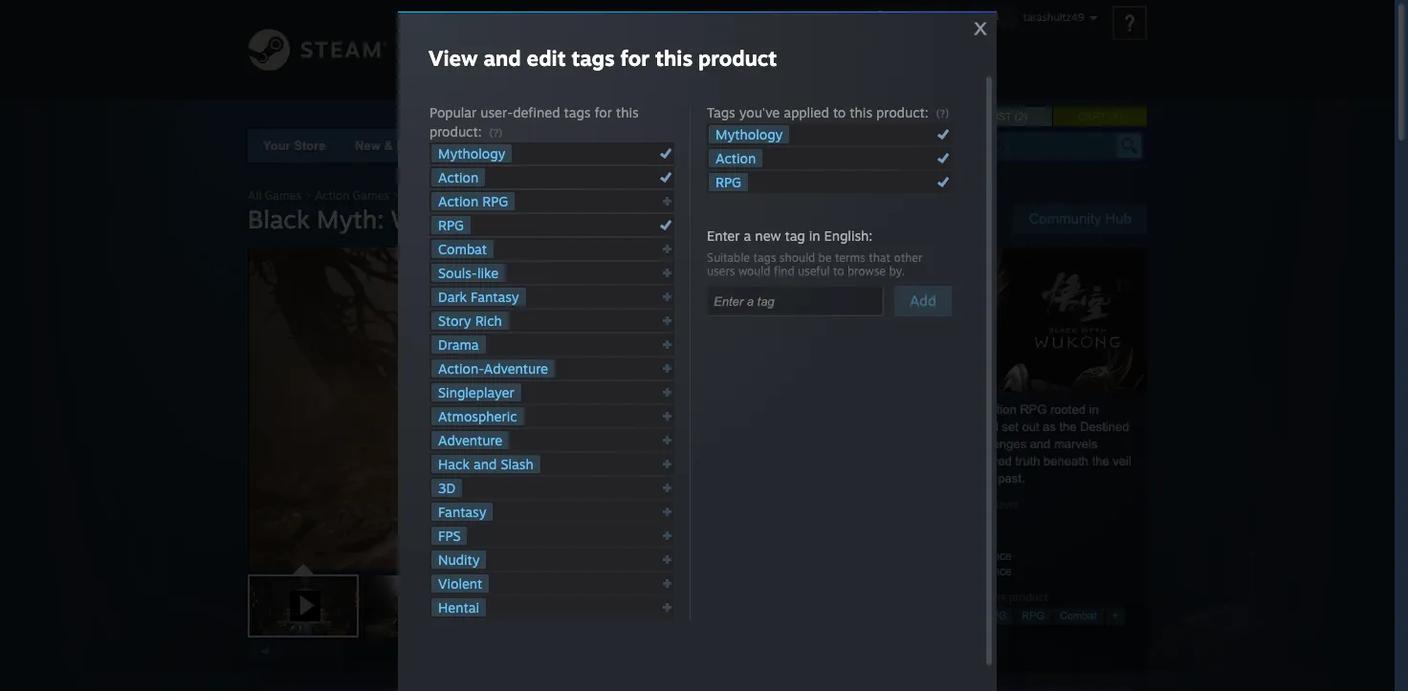 Task type: describe. For each thing, give the bounding box(es) containing it.
) for 2
[[1024, 111, 1027, 122]]

in inside enter a new tag in english: suitable tags should be terms that other users would find useful to browse by.
[[809, 228, 820, 244]]

tags inside enter a new tag in english: suitable tags should be terms that other users would find useful to browse by.
[[753, 251, 776, 265]]

by.
[[889, 264, 905, 278]]

2 > from the left
[[393, 188, 400, 203]]

the up from
[[940, 454, 957, 469]]

hub
[[1105, 210, 1132, 227]]

0 vertical spatial wukong
[[469, 188, 514, 203]]

rpg down black myth: wukong link
[[438, 217, 464, 233]]

1 horizontal spatial product:
[[876, 104, 929, 121]]

tag
[[785, 228, 805, 244]]

action rpg for the bottommost action rpg link
[[952, 610, 1007, 622]]

combat for leftmost combat link
[[438, 241, 487, 257]]

hentai link
[[431, 599, 486, 617]]

action down tags
[[716, 150, 756, 166]]

no
[[937, 498, 951, 512]]

black for black myth: wukong
[[248, 204, 310, 234]]

0 horizontal spatial mythology link
[[431, 144, 512, 163]]

2
[[1018, 111, 1024, 122]]

3d link
[[431, 479, 462, 498]]

1 games from the left
[[265, 188, 301, 203]]

wishlist
[[962, 111, 1012, 122]]

1 vertical spatial user-
[[880, 591, 906, 605]]

a inside enter a new tag in english: suitable tags should be terms that other users would find useful to browse by.
[[744, 228, 751, 244]]

1 vertical spatial defined
[[906, 591, 944, 605]]

fps link
[[431, 527, 467, 545]]

story rich link
[[431, 312, 509, 330]]

tags right edit
[[572, 45, 615, 71]]

nudity
[[438, 552, 480, 568]]

2 games from the left
[[353, 188, 390, 203]]

news
[[691, 139, 724, 153]]

steam
[[927, 11, 958, 24]]

destined
[[1080, 420, 1129, 434]]

categories link
[[494, 139, 559, 153]]

install
[[895, 11, 924, 24]]

support link
[[794, 0, 877, 65]]

&
[[384, 139, 393, 153]]

new & noteworthy link
[[355, 139, 465, 153]]

enter a new tag in english: suitable tags should be terms that other users would find useful to browse by.
[[707, 228, 923, 278]]

all
[[248, 188, 261, 203]]

and inside black myth: wukong is an action rpg rooted in chinese mythology. you shall set out as the destined one to venture into the challenges and marvels ahead, to uncover the obscured truth beneath the veil of a glorious legend from the past.
[[1030, 437, 1051, 452]]

1 game from the top
[[937, 550, 968, 564]]

( for 1
[[1109, 111, 1113, 122]]

community hub
[[1029, 210, 1132, 227]]

fps
[[438, 528, 461, 544]]

you've
[[739, 104, 780, 121]]

one
[[837, 437, 861, 452]]

community
[[508, 41, 604, 60]]

) for 1
[[1119, 111, 1122, 122]]

the down obscured
[[977, 472, 995, 486]]

2 horizontal spatial product:
[[1009, 591, 1051, 605]]

wukong for black myth: wukong is an action rpg rooted in chinese mythology. you shall set out as the destined one to venture into the challenges and marvels ahead, to uncover the obscured truth beneath the veil of a glorious legend from the past.
[[905, 403, 950, 417]]

other
[[894, 251, 923, 265]]

myth: for black myth: wukong is an action rpg rooted in chinese mythology. you shall set out as the destined one to venture into the challenges and marvels ahead, to uncover the obscured truth beneath the veil of a glorious legend from the past.
[[871, 403, 901, 417]]

0 vertical spatial for
[[620, 45, 650, 71]]

rpg down categories
[[482, 193, 508, 210]]

violent link
[[431, 575, 489, 593]]

black myth: wukong is an action rpg rooted in chinese mythology. you shall set out as the destined one to venture into the challenges and marvels ahead, to uncover the obscured truth beneath the veil of a glorious legend from the past.
[[837, 403, 1132, 486]]

action rpg for action rpg link to the top
[[438, 193, 508, 210]]

1 horizontal spatial tarashultz49
[[1023, 11, 1085, 24]]

1 vertical spatial tarashultz49
[[617, 41, 734, 60]]

users
[[707, 264, 735, 278]]

truth
[[1016, 454, 1040, 469]]

shall
[[973, 420, 999, 434]]

1 vertical spatial adventure
[[438, 432, 503, 449]]

as
[[1043, 420, 1056, 434]]

action games link
[[315, 188, 390, 203]]

user
[[955, 498, 977, 512]]

2 vertical spatial for
[[972, 591, 985, 605]]

veil
[[1113, 454, 1132, 469]]

store
[[294, 139, 326, 153]]

1 vertical spatial rpg link
[[431, 216, 471, 234]]

drama
[[438, 337, 479, 353]]

that
[[869, 251, 891, 265]]

1 horizontal spatial black
[[403, 188, 432, 203]]

souls-like
[[438, 265, 499, 281]]

points shop link
[[573, 129, 676, 163]]

would
[[739, 264, 771, 278]]

this right applied
[[850, 104, 873, 121]]

view
[[429, 45, 478, 71]]

install steam
[[895, 11, 958, 24]]

like
[[477, 265, 499, 281]]

edit
[[527, 45, 566, 71]]

no user reviews
[[937, 498, 1019, 512]]

reviews
[[980, 498, 1019, 512]]

product
[[698, 45, 777, 71]]

community link
[[502, 0, 610, 69]]

1 horizontal spatial rpg link
[[709, 173, 748, 191]]

2 horizontal spatial rpg link
[[1015, 608, 1051, 626]]

out
[[1022, 420, 1040, 434]]

chat
[[747, 41, 787, 60]]

tags down game science game science
[[947, 591, 969, 605]]

2 science from the top
[[971, 565, 1012, 579]]

rpg down news link
[[716, 174, 741, 190]]

user- inside popular user-defined tags for this product:
[[481, 104, 513, 121]]

labs link
[[739, 129, 798, 163]]

0 vertical spatial action rpg link
[[431, 192, 515, 210]]

store link
[[439, 0, 502, 69]]

nudity link
[[431, 551, 486, 569]]

glorious
[[861, 472, 905, 486]]

1 horizontal spatial myth:
[[435, 188, 466, 203]]

beneath
[[1044, 454, 1089, 469]]

useful
[[798, 264, 830, 278]]

hack and slash
[[438, 456, 534, 473]]

black myth: wukong link
[[403, 188, 514, 203]]

to up glorious
[[879, 454, 889, 469]]

rpg inside black myth: wukong is an action rpg rooted in chinese mythology. you shall set out as the destined one to venture into the challenges and marvels ahead, to uncover the obscured truth beneath the veil of a glorious legend from the past.
[[1020, 403, 1047, 417]]

tags up points
[[564, 104, 591, 121]]

souls-
[[438, 265, 477, 281]]

tags
[[707, 104, 736, 121]]

you
[[949, 420, 970, 434]]

atmospheric link
[[431, 408, 524, 426]]

1 vertical spatial popular user-defined tags for this product:
[[837, 591, 1051, 605]]

tarashultz49 link
[[610, 0, 740, 69]]

1 vertical spatial action link
[[431, 168, 485, 187]]

Enter a tag text field
[[714, 290, 876, 314]]

0 vertical spatial adventure
[[484, 361, 548, 377]]

ahead,
[[837, 454, 875, 469]]

action up the black myth: wukong in the top left of the page
[[315, 188, 350, 203]]

past.
[[998, 472, 1025, 486]]



Task type: vqa. For each thing, say whether or not it's contained in the screenshot.
open to the bottom
no



Task type: locate. For each thing, give the bounding box(es) containing it.
( right wishlist
[[1015, 111, 1018, 122]]

dark
[[438, 289, 467, 305]]

this left product
[[655, 45, 693, 71]]

product: inside popular user-defined tags for this product:
[[430, 123, 482, 140]]

0 vertical spatial (?)
[[936, 107, 949, 121]]

1 horizontal spatial )
[[1119, 111, 1122, 122]]

souls-like link
[[431, 264, 505, 282]]

combat
[[438, 241, 487, 257], [1060, 610, 1097, 622]]

black down all games link
[[248, 204, 310, 234]]

rpg down game science game science
[[984, 610, 1007, 622]]

for up points
[[595, 104, 612, 121]]

action rpg down game science game science
[[952, 610, 1007, 622]]

tags down the new
[[753, 251, 776, 265]]

and for edit
[[484, 45, 521, 71]]

action rpg
[[438, 193, 508, 210], [952, 610, 1007, 622]]

action down noteworthy
[[438, 193, 479, 210]]

fantasy up fps
[[438, 504, 486, 520]]

defined down game science game science
[[906, 591, 944, 605]]

product: up black myth: wukong link
[[430, 123, 482, 140]]

combat up souls- at left
[[438, 241, 487, 257]]

0 vertical spatial game science link
[[937, 550, 1012, 564]]

rich
[[475, 313, 502, 329]]

product: down game science game science
[[1009, 591, 1051, 605]]

1 horizontal spatial action rpg link
[[945, 608, 1013, 626]]

obscured
[[961, 454, 1012, 469]]

1 horizontal spatial mythology
[[716, 126, 783, 143]]

( right the cart
[[1109, 111, 1113, 122]]

to inside enter a new tag in english: suitable tags should be terms that other users would find useful to browse by.
[[833, 264, 844, 278]]

0 horizontal spatial black
[[248, 204, 310, 234]]

to down chinese
[[864, 437, 874, 452]]

and left edit
[[484, 45, 521, 71]]

and down as
[[1030, 437, 1051, 452]]

0 vertical spatial mythology
[[716, 126, 783, 143]]

0 horizontal spatial a
[[744, 228, 751, 244]]

adventure link
[[431, 431, 509, 450]]

2 ) from the left
[[1119, 111, 1122, 122]]

new
[[355, 139, 381, 153]]

wukong down black myth: wukong link
[[391, 204, 487, 234]]

1 horizontal spatial (?)
[[936, 107, 949, 121]]

from
[[949, 472, 974, 486]]

action-adventure link
[[431, 360, 555, 378]]

1 vertical spatial product:
[[430, 123, 482, 140]]

mythology link up black myth: wukong link
[[431, 144, 512, 163]]

1 horizontal spatial mythology link
[[709, 125, 790, 144]]

(?) left wishlist
[[936, 107, 949, 121]]

1 vertical spatial fantasy
[[438, 504, 486, 520]]

2 horizontal spatial for
[[972, 591, 985, 605]]

(?) right noteworthy
[[489, 126, 502, 140]]

0 vertical spatial game
[[937, 550, 968, 564]]

2 vertical spatial and
[[474, 456, 497, 473]]

rpg link down news link
[[709, 173, 748, 191]]

product: left wishlist
[[876, 104, 929, 121]]

0 horizontal spatial action rpg
[[438, 193, 508, 210]]

search text field
[[964, 134, 1113, 159]]

0 horizontal spatial )
[[1024, 111, 1027, 122]]

mythology link
[[709, 125, 790, 144], [431, 144, 512, 163]]

2 game science link from the top
[[937, 565, 1012, 579]]

1 horizontal spatial for
[[620, 45, 650, 71]]

support
[[801, 41, 870, 60]]

and
[[484, 45, 521, 71], [1030, 437, 1051, 452], [474, 456, 497, 473]]

0 vertical spatial combat
[[438, 241, 487, 257]]

black down new & noteworthy link
[[403, 188, 432, 203]]

mythology up black myth: wukong link
[[438, 145, 505, 162]]

1 ) from the left
[[1024, 111, 1027, 122]]

0 vertical spatial myth:
[[435, 188, 466, 203]]

2 vertical spatial wukong
[[905, 403, 950, 417]]

categories
[[494, 139, 559, 153]]

game science game science
[[937, 550, 1012, 579]]

hentai
[[438, 600, 479, 616]]

1 vertical spatial wukong
[[391, 204, 487, 234]]

1 vertical spatial in
[[1089, 403, 1099, 417]]

1 vertical spatial action rpg
[[952, 610, 1007, 622]]

hack and slash link
[[431, 455, 540, 474]]

applied
[[784, 104, 829, 121]]

1 science from the top
[[971, 550, 1012, 564]]

legend
[[908, 472, 946, 486]]

1 horizontal spatial a
[[851, 472, 858, 486]]

0 horizontal spatial mythology
[[438, 145, 505, 162]]

the down you
[[946, 437, 964, 452]]

this down game science game science
[[988, 591, 1006, 605]]

community hub link
[[1014, 204, 1147, 234]]

0 vertical spatial a
[[744, 228, 751, 244]]

marvels
[[1054, 437, 1098, 452]]

and for slash
[[474, 456, 497, 473]]

dark fantasy link
[[431, 288, 526, 306]]

for right the community
[[620, 45, 650, 71]]

2 ( from the left
[[1109, 111, 1113, 122]]

black inside black myth: wukong is an action rpg rooted in chinese mythology. you shall set out as the destined one to venture into the challenges and marvels ahead, to uncover the obscured truth beneath the veil of a glorious legend from the past.
[[837, 403, 868, 417]]

1 horizontal spatial popular user-defined tags for this product:
[[837, 591, 1051, 605]]

action-
[[438, 361, 484, 377]]

popular user-defined tags for this product: down game science game science
[[837, 591, 1051, 605]]

2 game from the top
[[937, 565, 968, 579]]

in right tag
[[809, 228, 820, 244]]

defined inside popular user-defined tags for this product:
[[513, 104, 560, 121]]

0 vertical spatial action link
[[709, 149, 763, 167]]

community
[[1029, 210, 1102, 227]]

) right the cart
[[1119, 111, 1122, 122]]

set
[[1002, 420, 1019, 434]]

action up black myth: wukong link
[[438, 169, 479, 186]]

cart
[[1078, 111, 1106, 122]]

rpg up the out
[[1020, 403, 1047, 417]]

0 horizontal spatial (
[[1015, 111, 1018, 122]]

a inside black myth: wukong is an action rpg rooted in chinese mythology. you shall set out as the destined one to venture into the challenges and marvels ahead, to uncover the obscured truth beneath the veil of a glorious legend from the past.
[[851, 472, 858, 486]]

rpg link left '+' in the right bottom of the page
[[1015, 608, 1051, 626]]

1 horizontal spatial (
[[1109, 111, 1113, 122]]

should
[[780, 251, 815, 265]]

1 horizontal spatial popular
[[837, 591, 877, 605]]

1 vertical spatial for
[[595, 104, 612, 121]]

wukong inside black myth: wukong is an action rpg rooted in chinese mythology. you shall set out as the destined one to venture into the challenges and marvels ahead, to uncover the obscured truth beneath the veil of a glorious legend from the past.
[[905, 403, 950, 417]]

find
[[774, 264, 795, 278]]

black for black myth: wukong is an action rpg rooted in chinese mythology. you shall set out as the destined one to venture into the challenges and marvels ahead, to uncover the obscured truth beneath the veil of a glorious legend from the past.
[[837, 403, 868, 417]]

fantasy up rich
[[471, 289, 519, 305]]

1 horizontal spatial in
[[1089, 403, 1099, 417]]

0 vertical spatial tarashultz49
[[1023, 11, 1085, 24]]

rpg link down black myth: wukong link
[[431, 216, 471, 234]]

fantasy inside "link"
[[471, 289, 519, 305]]

games up the black myth: wukong in the top left of the page
[[353, 188, 390, 203]]

0 vertical spatial and
[[484, 45, 521, 71]]

games right all
[[265, 188, 301, 203]]

game
[[937, 550, 968, 564], [937, 565, 968, 579]]

action rpg down noteworthy
[[438, 193, 508, 210]]

enter
[[707, 228, 740, 244]]

0 horizontal spatial games
[[265, 188, 301, 203]]

action down game science game science
[[952, 610, 981, 622]]

install steam link
[[861, 6, 966, 29]]

1 vertical spatial mythology
[[438, 145, 505, 162]]

1 vertical spatial game
[[937, 565, 968, 579]]

0 horizontal spatial user-
[[481, 104, 513, 121]]

news link
[[676, 129, 739, 163]]

1 horizontal spatial action rpg
[[952, 610, 1007, 622]]

1 horizontal spatial >
[[393, 188, 400, 203]]

>
[[305, 188, 312, 203], [393, 188, 400, 203]]

and down adventure link
[[474, 456, 497, 473]]

0 vertical spatial defined
[[513, 104, 560, 121]]

0 vertical spatial in
[[809, 228, 820, 244]]

a
[[744, 228, 751, 244], [851, 472, 858, 486]]

0 vertical spatial user-
[[481, 104, 513, 121]]

for
[[620, 45, 650, 71], [595, 104, 612, 121], [972, 591, 985, 605]]

in up destined at the right
[[1089, 403, 1099, 417]]

browse
[[848, 264, 886, 278]]

0 horizontal spatial (?)
[[489, 126, 502, 140]]

1 horizontal spatial action link
[[709, 149, 763, 167]]

wukong down categories
[[469, 188, 514, 203]]

popular user-defined tags for this product: down edit
[[430, 104, 639, 140]]

(?) inside tags you've applied to this product: (?)
[[936, 107, 949, 121]]

to right applied
[[833, 104, 846, 121]]

chat link
[[740, 0, 794, 65]]

action rpg link down game science game science
[[945, 608, 1013, 626]]

noteworthy
[[397, 139, 465, 153]]

0 vertical spatial combat link
[[431, 240, 494, 258]]

0 horizontal spatial in
[[809, 228, 820, 244]]

0 vertical spatial rpg link
[[709, 173, 748, 191]]

combat link left '+' in the right bottom of the page
[[1053, 608, 1104, 626]]

1 vertical spatial combat
[[1060, 610, 1097, 622]]

0 vertical spatial science
[[971, 550, 1012, 564]]

your store
[[263, 139, 326, 153]]

action link up black myth: wukong link
[[431, 168, 485, 187]]

action rpg link
[[431, 192, 515, 210], [945, 608, 1013, 626]]

black up chinese
[[837, 403, 868, 417]]

story
[[438, 313, 471, 329]]

0 horizontal spatial defined
[[513, 104, 560, 121]]

terms
[[835, 251, 866, 265]]

a left the new
[[744, 228, 751, 244]]

1 vertical spatial mythology link
[[431, 144, 512, 163]]

tags you've applied to this product: (?)
[[707, 104, 949, 121]]

mythology link down you've
[[709, 125, 790, 144]]

all games link
[[248, 188, 301, 203]]

combat link up souls- at left
[[431, 240, 494, 258]]

an
[[966, 403, 980, 417]]

venture
[[878, 437, 919, 452]]

new
[[755, 228, 781, 244]]

is
[[954, 403, 963, 417]]

2 horizontal spatial myth:
[[871, 403, 901, 417]]

1 horizontal spatial combat link
[[1053, 608, 1104, 626]]

myth: up chinese
[[871, 403, 901, 417]]

be
[[819, 251, 832, 265]]

0 horizontal spatial popular
[[430, 104, 477, 121]]

1 > from the left
[[305, 188, 312, 203]]

myth:
[[435, 188, 466, 203], [317, 204, 384, 234], [871, 403, 901, 417]]

the left veil
[[1092, 454, 1110, 469]]

adventure down atmospheric "link"
[[438, 432, 503, 449]]

science
[[971, 550, 1012, 564], [971, 565, 1012, 579]]

0 horizontal spatial for
[[595, 104, 612, 121]]

popular inside popular user-defined tags for this product:
[[430, 104, 477, 121]]

> right all games link
[[305, 188, 312, 203]]

mythology down you've
[[716, 126, 783, 143]]

games
[[265, 188, 301, 203], [353, 188, 390, 203]]

to right be on the right
[[833, 264, 844, 278]]

0 horizontal spatial myth:
[[317, 204, 384, 234]]

rpg left '+' in the right bottom of the page
[[1022, 610, 1045, 622]]

in inside black myth: wukong is an action rpg rooted in chinese mythology. you shall set out as the destined one to venture into the challenges and marvels ahead, to uncover the obscured truth beneath the veil of a glorious legend from the past.
[[1089, 403, 1099, 417]]

action rpg link down noteworthy
[[431, 192, 515, 210]]

wukong up mythology. on the right bottom
[[905, 403, 950, 417]]

> up the black myth: wukong in the top left of the page
[[393, 188, 400, 203]]

1 ( from the left
[[1015, 111, 1018, 122]]

myth: inside black myth: wukong is an action rpg rooted in chinese mythology. you shall set out as the destined one to venture into the challenges and marvels ahead, to uncover the obscured truth beneath the veil of a glorious legend from the past.
[[871, 403, 901, 417]]

0 horizontal spatial >
[[305, 188, 312, 203]]

popular
[[430, 104, 477, 121], [837, 591, 877, 605]]

this
[[655, 45, 693, 71], [616, 104, 639, 121], [850, 104, 873, 121], [988, 591, 1006, 605]]

myth: for black myth: wukong
[[317, 204, 384, 234]]

combat for the bottom combat link
[[1060, 610, 1097, 622]]

your store link
[[263, 139, 326, 153]]

0 vertical spatial action rpg
[[438, 193, 508, 210]]

0 horizontal spatial action rpg link
[[431, 192, 515, 210]]

1 vertical spatial and
[[1030, 437, 1051, 452]]

suitable
[[707, 251, 750, 265]]

0 vertical spatial black
[[403, 188, 432, 203]]

1 vertical spatial (?)
[[489, 126, 502, 140]]

1 vertical spatial game science link
[[937, 565, 1012, 579]]

1 vertical spatial popular
[[837, 591, 877, 605]]

2 vertical spatial myth:
[[871, 403, 901, 417]]

2 vertical spatial rpg link
[[1015, 608, 1051, 626]]

1 horizontal spatial user-
[[880, 591, 906, 605]]

myth: down action games link
[[317, 204, 384, 234]]

cart         ( 1 )
[[1078, 111, 1122, 122]]

black
[[403, 188, 432, 203], [248, 204, 310, 234], [837, 403, 868, 417]]

0 vertical spatial mythology link
[[709, 125, 790, 144]]

mythology
[[716, 126, 783, 143], [438, 145, 505, 162]]

mythology.
[[886, 420, 945, 434]]

myth: down noteworthy
[[435, 188, 466, 203]]

1 vertical spatial science
[[971, 565, 1012, 579]]

the down rooted
[[1060, 420, 1077, 434]]

0 horizontal spatial popular user-defined tags for this product:
[[430, 104, 639, 140]]

1 game science link from the top
[[937, 550, 1012, 564]]

1 vertical spatial combat link
[[1053, 608, 1104, 626]]

combat left '+' in the right bottom of the page
[[1060, 610, 1097, 622]]

fantasy link
[[431, 503, 493, 521]]

black myth: wukong
[[248, 204, 487, 234]]

chinese
[[837, 420, 883, 434]]

1 horizontal spatial games
[[353, 188, 390, 203]]

for down game science game science
[[972, 591, 985, 605]]

violent
[[438, 576, 482, 592]]

0 horizontal spatial combat link
[[431, 240, 494, 258]]

0 horizontal spatial action link
[[431, 168, 485, 187]]

action link
[[709, 149, 763, 167], [431, 168, 485, 187]]

1 vertical spatial action rpg link
[[945, 608, 1013, 626]]

) up search text field
[[1024, 111, 1027, 122]]

this up points shop link
[[616, 104, 639, 121]]

1 vertical spatial myth:
[[317, 204, 384, 234]]

view and edit tags for this product
[[429, 45, 777, 71]]

defined up categories link
[[513, 104, 560, 121]]

wukong for black myth: wukong
[[391, 204, 487, 234]]

points
[[588, 139, 626, 153]]

0 horizontal spatial product:
[[430, 123, 482, 140]]

game science link
[[937, 550, 1012, 564], [937, 565, 1012, 579]]

( for 2
[[1015, 111, 1018, 122]]

1 vertical spatial black
[[248, 204, 310, 234]]

0 horizontal spatial rpg link
[[431, 216, 471, 234]]

a right of
[[851, 472, 858, 486]]

new & noteworthy
[[355, 139, 465, 153]]

adventure up singleplayer
[[484, 361, 548, 377]]

0 horizontal spatial combat
[[438, 241, 487, 257]]

1 horizontal spatial defined
[[906, 591, 944, 605]]

into
[[923, 437, 943, 452]]

store
[[446, 41, 495, 60]]

action link down tags
[[709, 149, 763, 167]]

singleplayer link
[[431, 384, 521, 402]]

singleplayer
[[438, 385, 514, 401]]



